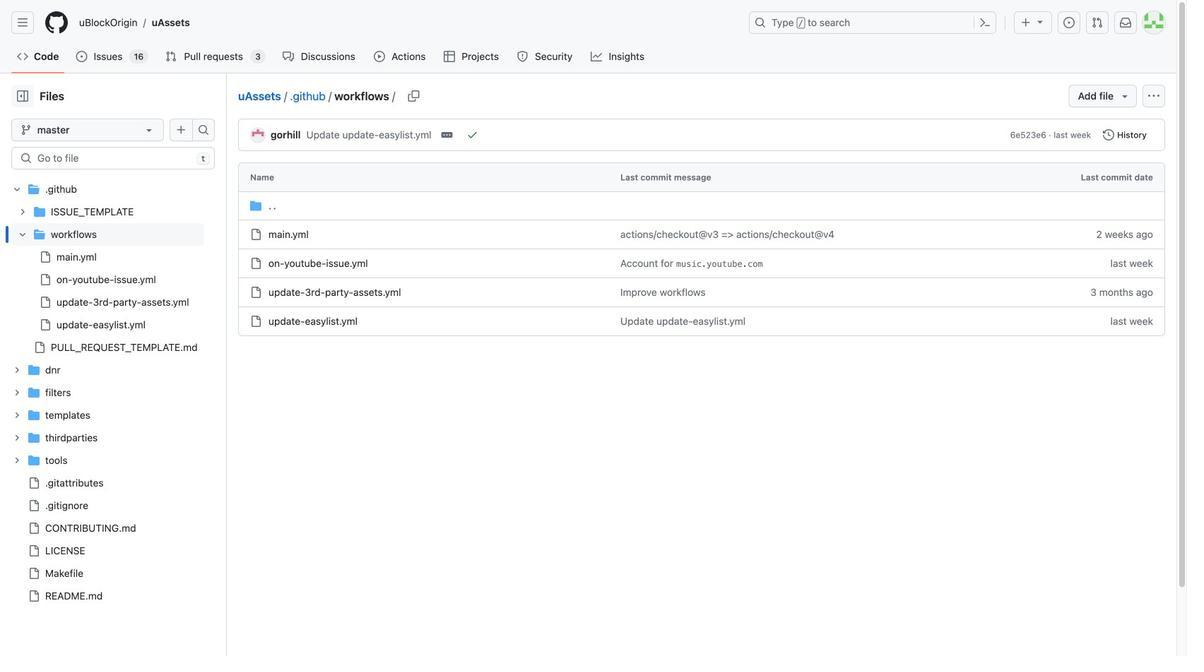 Task type: locate. For each thing, give the bounding box(es) containing it.
1 vertical spatial file directory fill image
[[28, 455, 40, 466]]

triangle down image
[[1035, 16, 1046, 27], [1119, 90, 1131, 102]]

issue opened image
[[1063, 17, 1075, 28], [76, 51, 87, 62]]

shield image
[[517, 51, 528, 62]]

issue opened image for git pull request icon
[[76, 51, 87, 62]]

chevron right image
[[18, 208, 27, 216], [13, 389, 21, 397], [13, 456, 21, 465]]

0 vertical spatial triangle down image
[[1035, 16, 1046, 27]]

gorhill image
[[251, 128, 265, 142]]

comment discussion image
[[283, 51, 294, 62]]

sc 9kayk9 0 image
[[250, 200, 261, 212]]

list
[[73, 11, 741, 34]]

triangle down image right the 'plus' image
[[1035, 16, 1046, 27]]

2 file directory fill image from the top
[[28, 455, 40, 466]]

1 tree item from the top
[[11, 178, 204, 359]]

1 horizontal spatial issue opened image
[[1063, 17, 1075, 28]]

add file image
[[176, 124, 187, 136]]

1 vertical spatial chevron right image
[[13, 411, 21, 420]]

1 vertical spatial triangle down image
[[1119, 90, 1131, 102]]

check image
[[467, 129, 478, 141]]

2 chevron right image from the top
[[13, 411, 21, 420]]

file image
[[40, 252, 51, 263], [40, 274, 51, 285], [40, 297, 51, 308], [28, 478, 40, 489], [28, 591, 40, 602]]

1 vertical spatial issue opened image
[[76, 51, 87, 62]]

2 vertical spatial chevron right image
[[13, 434, 21, 442]]

0 vertical spatial issue opened image
[[1063, 17, 1075, 28]]

1 group from the top
[[11, 201, 204, 359]]

search image
[[20, 153, 32, 164]]

0 vertical spatial file directory fill image
[[28, 410, 40, 421]]

copy path image
[[408, 90, 419, 102]]

triangle down image left more options icon
[[1119, 90, 1131, 102]]

more options image
[[1148, 90, 1160, 102]]

1 vertical spatial chevron down image
[[18, 230, 27, 239]]

homepage image
[[45, 11, 68, 34]]

files tree
[[11, 178, 204, 608]]

chevron down image left file directory open fill icon
[[13, 185, 21, 194]]

tree item
[[11, 178, 204, 359], [11, 223, 204, 336]]

add file tooltip
[[170, 119, 192, 141]]

0 vertical spatial chevron right image
[[13, 366, 21, 375]]

2 tree item from the top
[[11, 223, 204, 336]]

file directory fill image
[[28, 410, 40, 421], [28, 455, 40, 466]]

issue opened image left git pull request image
[[1063, 17, 1075, 28]]

file directory open fill image
[[28, 184, 40, 195]]

issue opened image right code image
[[76, 51, 87, 62]]

chevron right image
[[13, 366, 21, 375], [13, 411, 21, 420], [13, 434, 21, 442]]

0 horizontal spatial issue opened image
[[76, 51, 87, 62]]

file image
[[40, 319, 51, 331], [34, 342, 45, 353], [28, 500, 40, 512], [28, 523, 40, 534], [28, 546, 40, 557], [28, 568, 40, 579]]

group
[[11, 201, 204, 359], [11, 246, 204, 336]]

file directory fill image
[[34, 206, 45, 218], [28, 365, 40, 376], [28, 387, 40, 399], [28, 432, 40, 444]]

chevron down image left file directory open fill image
[[18, 230, 27, 239]]

2 group from the top
[[11, 246, 204, 336]]

1 horizontal spatial triangle down image
[[1119, 90, 1131, 102]]

chevron down image
[[13, 185, 21, 194], [18, 230, 27, 239]]

issue opened image for git pull request image
[[1063, 17, 1075, 28]]

2 vertical spatial chevron right image
[[13, 456, 21, 465]]



Task type: vqa. For each thing, say whether or not it's contained in the screenshot.
repo image
no



Task type: describe. For each thing, give the bounding box(es) containing it.
play image
[[374, 51, 385, 62]]

0 vertical spatial chevron right image
[[18, 208, 27, 216]]

1 file directory fill image from the top
[[28, 410, 40, 421]]

history image
[[1103, 129, 1114, 141]]

file directory open fill image
[[34, 229, 45, 240]]

Go to file text field
[[37, 148, 191, 169]]

3 chevron right image from the top
[[13, 434, 21, 442]]

table image
[[444, 51, 455, 62]]

collapse file tree tooltip
[[11, 85, 34, 107]]

notifications image
[[1120, 17, 1131, 28]]

group for first tree item from the bottom
[[11, 246, 204, 336]]

0 vertical spatial chevron down image
[[13, 185, 21, 194]]

group for first tree item from the top of the 'files' tree
[[11, 201, 204, 359]]

git branch image
[[20, 124, 32, 136]]

graph image
[[591, 51, 602, 62]]

0 horizontal spatial triangle down image
[[1035, 16, 1046, 27]]

code image
[[17, 51, 28, 62]]

draggable pane splitter slider
[[225, 73, 228, 656]]

1 vertical spatial chevron right image
[[13, 389, 21, 397]]

plus image
[[1020, 17, 1032, 28]]

git pull request image
[[1092, 17, 1103, 28]]

sidebar expand image
[[17, 90, 28, 102]]

search this repository image
[[198, 124, 209, 136]]

git pull request image
[[166, 51, 177, 62]]

command palette image
[[979, 17, 991, 28]]

1 chevron right image from the top
[[13, 366, 21, 375]]

open commit details image
[[441, 129, 453, 141]]



